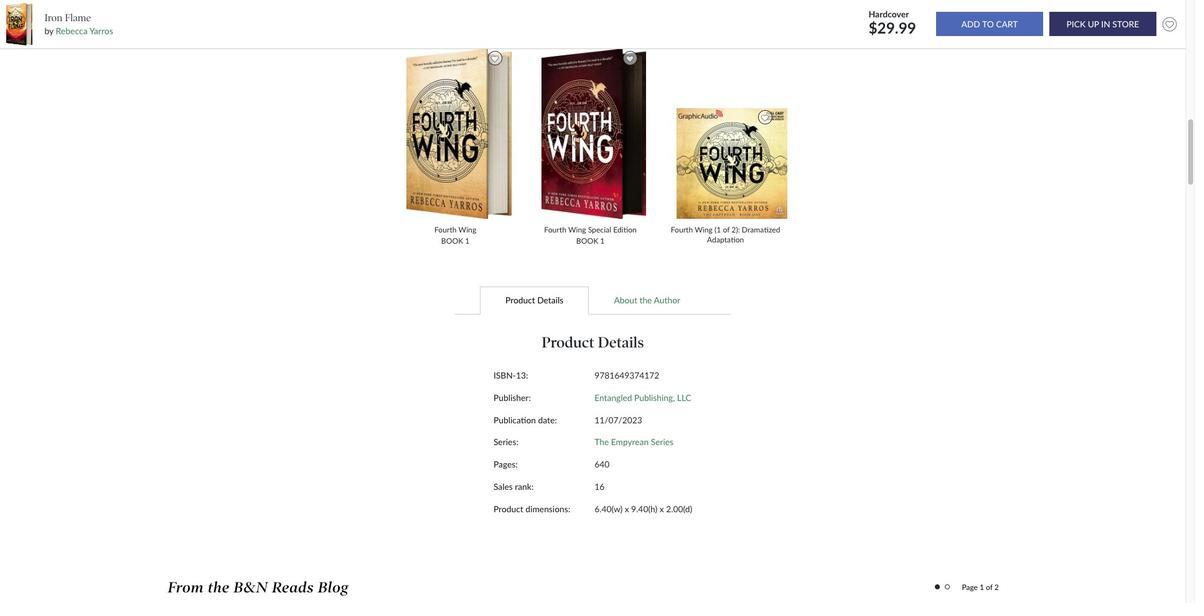 Task type: vqa. For each thing, say whether or not it's contained in the screenshot.


Task type: locate. For each thing, give the bounding box(es) containing it.
x
[[625, 504, 629, 515], [660, 504, 664, 515]]

product details inside tab panel
[[542, 334, 644, 352]]

x left "2.00(d)"
[[660, 504, 664, 515]]

book down fourth wing link
[[441, 236, 463, 246]]

fourth wing special edition element
[[525, 48, 661, 268]]

1 down fourth wing link
[[465, 236, 470, 246]]

2 horizontal spatial fourth
[[671, 226, 693, 235]]

from
[[168, 580, 204, 597]]

1 inside fourth wing special edition book 1
[[600, 236, 605, 246]]

the empyrean series link
[[595, 437, 674, 448]]

isbn-13:
[[494, 371, 528, 381]]

of left 2
[[986, 584, 993, 593]]

wing for special
[[568, 226, 586, 235]]

11/07/2023
[[595, 415, 642, 426]]

the
[[640, 295, 652, 306], [208, 580, 230, 597]]

entangled publishing, llc link
[[595, 393, 692, 403]]

of right (1
[[723, 226, 730, 235]]

0 vertical spatial product details
[[506, 295, 564, 306]]

wing for book
[[459, 226, 476, 235]]

book inside fourth wing special edition book 1
[[576, 236, 598, 246]]

entangled
[[595, 393, 632, 403]]

tab list
[[174, 286, 1012, 315]]

3 fourth from the left
[[671, 226, 693, 235]]

13:
[[516, 371, 528, 381]]

product dimensions:
[[494, 504, 570, 515]]

3 wing from the left
[[695, 226, 713, 235]]

rebecca
[[56, 26, 88, 36]]

fourth wing special edition link
[[534, 226, 648, 235]]

fourth wing special edition image
[[541, 48, 647, 220]]

0 horizontal spatial wing
[[459, 226, 476, 235]]

details inside tab panel
[[598, 334, 644, 352]]

1 horizontal spatial details
[[598, 334, 644, 352]]

1 vertical spatial the
[[208, 580, 230, 597]]

product
[[506, 295, 535, 306], [542, 334, 595, 352], [494, 504, 524, 515]]

rebecca yarros link
[[56, 26, 113, 36]]

0 vertical spatial product
[[506, 295, 535, 306]]

publication
[[494, 415, 536, 426]]

adaptation
[[707, 235, 744, 244]]

0 horizontal spatial of
[[723, 226, 730, 235]]

the right from
[[208, 580, 230, 597]]

1 wing from the left
[[459, 226, 476, 235]]

2 horizontal spatial wing
[[695, 226, 713, 235]]

0 vertical spatial details
[[537, 295, 564, 306]]

about the author link
[[589, 286, 706, 315]]

fourth
[[435, 226, 457, 235], [544, 226, 567, 235], [671, 226, 693, 235]]

flame
[[65, 12, 91, 24]]

product details link
[[480, 286, 589, 315]]

fourth for fourth wing
[[435, 226, 457, 235]]

tab list containing product details
[[174, 286, 1012, 315]]

1 right page on the bottom right of page
[[980, 584, 984, 593]]

sales rank:
[[494, 482, 534, 492]]

section
[[168, 9, 1018, 24]]

of
[[723, 226, 730, 235], [986, 584, 993, 593]]

9.40(h)
[[631, 504, 658, 515]]

wing inside fourth wing book 1
[[459, 226, 476, 235]]

0 horizontal spatial x
[[625, 504, 629, 515]]

fourth inside fourth wing book 1
[[435, 226, 457, 235]]

the right about
[[640, 295, 652, 306]]

0 vertical spatial of
[[723, 226, 730, 235]]

fourth for fourth wing special edition
[[544, 226, 567, 235]]

1 horizontal spatial of
[[986, 584, 993, 593]]

wing
[[459, 226, 476, 235], [568, 226, 586, 235], [695, 226, 713, 235]]

fourth wing image
[[406, 48, 512, 220]]

2 fourth from the left
[[544, 226, 567, 235]]

wing inside fourth wing (1 of 2): dramatized adaptation
[[695, 226, 713, 235]]

640
[[595, 460, 610, 470]]

the empyrean series
[[595, 437, 674, 448]]

the for b&n reads blog
[[208, 580, 230, 597]]

0 vertical spatial the
[[640, 295, 652, 306]]

yarros
[[89, 26, 113, 36]]

16
[[595, 482, 605, 492]]

page 1 of 2
[[962, 584, 999, 593]]

0 horizontal spatial book
[[441, 236, 463, 246]]

0 horizontal spatial the
[[208, 580, 230, 597]]

1 book from the left
[[441, 236, 463, 246]]

1 horizontal spatial 1
[[600, 236, 605, 246]]

rank:
[[515, 482, 534, 492]]

1
[[465, 236, 470, 246], [600, 236, 605, 246], [980, 584, 984, 593]]

fourth wing (1 of 2): dramatized adaptation image
[[676, 107, 788, 220]]

details
[[537, 295, 564, 306], [598, 334, 644, 352]]

None submit
[[936, 12, 1044, 36], [1050, 12, 1157, 36], [936, 12, 1044, 36], [1050, 12, 1157, 36]]

author
[[654, 295, 681, 306]]

product details
[[506, 295, 564, 306], [542, 334, 644, 352]]

1 horizontal spatial x
[[660, 504, 664, 515]]

by
[[44, 26, 54, 36]]

book down fourth wing special edition link at top
[[576, 236, 598, 246]]

the inside tab list
[[640, 295, 652, 306]]

1 horizontal spatial book
[[576, 236, 598, 246]]

date:
[[538, 415, 557, 426]]

0 horizontal spatial 1
[[465, 236, 470, 246]]

1 fourth from the left
[[435, 226, 457, 235]]

0 horizontal spatial fourth
[[435, 226, 457, 235]]

2 wing from the left
[[568, 226, 586, 235]]

0 horizontal spatial details
[[537, 295, 564, 306]]

fourth wing (1 of 2): dramatized adaptation
[[671, 226, 780, 244]]

x left 9.40(h)
[[625, 504, 629, 515]]

publishing,
[[635, 393, 675, 403]]

2 book from the left
[[576, 236, 598, 246]]

iron
[[44, 12, 62, 24]]

wing inside fourth wing special edition book 1
[[568, 226, 586, 235]]

1 horizontal spatial wing
[[568, 226, 586, 235]]

the
[[595, 437, 609, 448]]

isbn-
[[494, 371, 516, 381]]

1 horizontal spatial fourth
[[544, 226, 567, 235]]

1 horizontal spatial the
[[640, 295, 652, 306]]

fourth inside fourth wing special edition book 1
[[544, 226, 567, 235]]

publication date:
[[494, 415, 557, 426]]

product inside tab list
[[506, 295, 535, 306]]

1 vertical spatial details
[[598, 334, 644, 352]]

1 vertical spatial product details
[[542, 334, 644, 352]]

book
[[441, 236, 463, 246], [576, 236, 598, 246]]

fourth wing special edition book 1
[[544, 226, 637, 246]]

1 down special
[[600, 236, 605, 246]]



Task type: describe. For each thing, give the bounding box(es) containing it.
2 horizontal spatial 1
[[980, 584, 984, 593]]

empyrean
[[611, 437, 649, 448]]

product details inside tab list
[[506, 295, 564, 306]]

fourth wing (1 of 2): dramatized adaptation link
[[669, 226, 783, 245]]

dramatized
[[742, 226, 780, 235]]

2 x from the left
[[660, 504, 664, 515]]

about
[[614, 295, 638, 306]]

fourth wing book 1
[[435, 226, 476, 246]]

b&n reads blog
[[234, 580, 349, 597]]

fourth inside fourth wing (1 of 2): dramatized adaptation
[[671, 226, 693, 235]]

series
[[651, 437, 674, 448]]

fourth wing (1 of 2): dramatized adaptation element
[[661, 107, 796, 268]]

wing for (1
[[695, 226, 713, 235]]

book inside fourth wing book 1
[[441, 236, 463, 246]]

series:
[[494, 437, 519, 448]]

add to wishlist image
[[1160, 14, 1180, 34]]

publisher:
[[494, 393, 531, 403]]

6.40(w)
[[595, 504, 623, 515]]

dimensions:
[[526, 504, 570, 515]]

about the author
[[614, 295, 681, 306]]

fourth wing element
[[390, 48, 525, 268]]

2.00(d)
[[666, 504, 692, 515]]

1 x from the left
[[625, 504, 629, 515]]

llc
[[677, 393, 692, 403]]

$29.99
[[869, 18, 916, 37]]

the for author
[[640, 295, 652, 306]]

page
[[962, 584, 978, 593]]

edition
[[613, 226, 637, 235]]

sales
[[494, 482, 513, 492]]

iron flame by rebecca yarros
[[44, 12, 113, 36]]

2 vertical spatial product
[[494, 504, 524, 515]]

from the b&n reads blog
[[168, 580, 349, 597]]

special
[[588, 226, 611, 235]]

hardcover $29.99
[[869, 8, 920, 37]]

hardcover
[[869, 8, 909, 19]]

iron flame image
[[6, 3, 32, 46]]

1 vertical spatial of
[[986, 584, 993, 593]]

2
[[995, 584, 999, 593]]

fourth wing link
[[398, 226, 513, 235]]

9781649374172
[[595, 371, 660, 381]]

6.40(w) x 9.40(h) x 2.00(d)
[[595, 504, 692, 515]]

1 inside fourth wing book 1
[[465, 236, 470, 246]]

1 vertical spatial product
[[542, 334, 595, 352]]

details inside tab list
[[537, 295, 564, 306]]

2):
[[732, 226, 740, 235]]

of inside fourth wing (1 of 2): dramatized adaptation
[[723, 226, 730, 235]]

(1
[[715, 226, 721, 235]]

entangled publishing, llc
[[595, 393, 692, 403]]

product details tab panel
[[376, 315, 811, 545]]

pages:
[[494, 460, 518, 470]]



